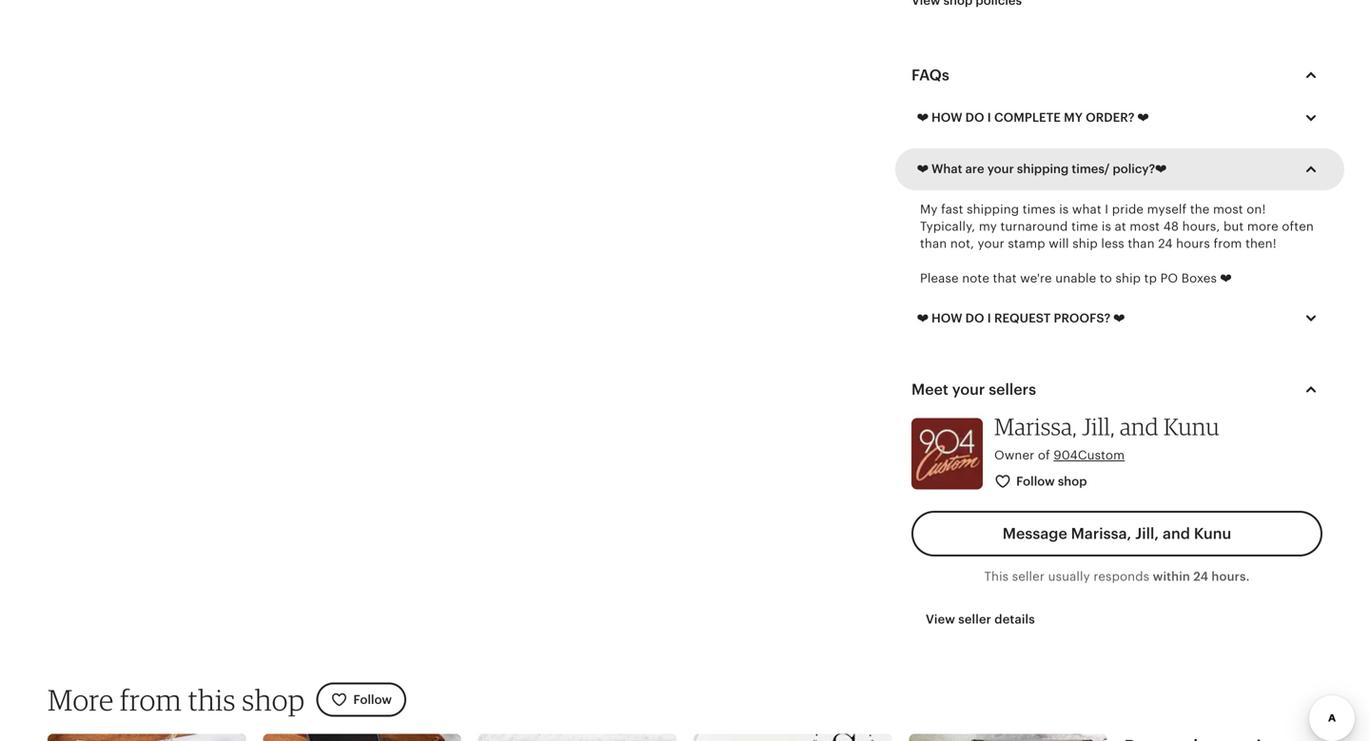 Task type: vqa. For each thing, say whether or not it's contained in the screenshot.
ship
yes



Task type: locate. For each thing, give the bounding box(es) containing it.
my fast shipping times is what i pride myself the most on! typically, my turnaround time is at most 48 hours, but more often than not, your stamp will ship less than 24 hours from then!
[[921, 202, 1315, 251]]

owner
[[995, 449, 1035, 463]]

ship right the to
[[1116, 271, 1141, 286]]

do down note at the right top of page
[[966, 311, 985, 326]]

shipping up my
[[967, 202, 1020, 216]]

i left the complete
[[988, 111, 992, 125]]

24 inside my fast shipping times is what i pride myself the most on! typically, my turnaround time is at most 48 hours, but more often than not, your stamp will ship less than 24 hours from then!
[[1159, 237, 1173, 251]]

1 than from the left
[[921, 237, 947, 251]]

and up 'within'
[[1163, 525, 1191, 543]]

1 horizontal spatial follow
[[1017, 474, 1055, 489]]

often
[[1283, 219, 1315, 234]]

are
[[966, 162, 985, 176]]

1 horizontal spatial is
[[1102, 219, 1112, 234]]

1 horizontal spatial most
[[1214, 202, 1244, 216]]

seller right this on the right
[[1013, 570, 1045, 584]]

1 horizontal spatial seller
[[1013, 570, 1045, 584]]

seller inside view seller details link
[[959, 613, 992, 627]]

tp
[[1145, 271, 1158, 286]]

1 vertical spatial do
[[966, 311, 985, 326]]

view
[[926, 613, 956, 627]]

❤ down faqs
[[918, 111, 929, 125]]

details
[[995, 613, 1036, 627]]

how
[[932, 111, 963, 125], [932, 311, 963, 326]]

marissa, up of
[[995, 413, 1078, 441]]

1 vertical spatial marissa,
[[1072, 525, 1132, 543]]

sellers
[[989, 381, 1037, 399]]

modern self-inking return address stamp - custom rubber stamp - personalized housewarming gift image
[[909, 734, 1108, 742]]

0 horizontal spatial ship
[[1073, 237, 1098, 251]]

more
[[48, 682, 114, 718]]

from
[[1214, 237, 1243, 251], [120, 682, 182, 718]]

0 vertical spatial follow
[[1017, 474, 1055, 489]]

from down but
[[1214, 237, 1243, 251]]

ship down time
[[1073, 237, 1098, 251]]

round return address stamp, script wedding self-inking return address stamp, newlywed gift, housewarming gift image
[[478, 734, 677, 742]]

your
[[988, 162, 1015, 176], [978, 237, 1005, 251], [953, 381, 986, 399]]

❤ what are your shipping times/ policy?❤
[[918, 162, 1167, 176]]

and
[[1120, 413, 1159, 441], [1163, 525, 1191, 543]]

most up but
[[1214, 202, 1244, 216]]

1 vertical spatial 24
[[1194, 570, 1209, 584]]

1 horizontal spatial ship
[[1116, 271, 1141, 286]]

than down typically,
[[921, 237, 947, 251]]

1 horizontal spatial than
[[1128, 237, 1155, 251]]

1 vertical spatial jill,
[[1136, 525, 1160, 543]]

0 vertical spatial do
[[966, 111, 985, 125]]

0 vertical spatial shop
[[1058, 474, 1088, 489]]

0 vertical spatial jill,
[[1083, 413, 1116, 441]]

2 vertical spatial your
[[953, 381, 986, 399]]

❤ right proofs?
[[1114, 311, 1125, 326]]

1 vertical spatial shop
[[242, 682, 305, 718]]

is left what at top
[[1060, 202, 1069, 216]]

0 vertical spatial ship
[[1073, 237, 1098, 251]]

meet your sellers
[[912, 381, 1037, 399]]

shipping inside my fast shipping times is what i pride myself the most on! typically, my turnaround time is at most 48 hours, but more often than not, your stamp will ship less than 24 hours from then!
[[967, 202, 1020, 216]]

i for request
[[988, 311, 992, 326]]

not,
[[951, 237, 975, 251]]

then!
[[1246, 237, 1277, 251]]

1 vertical spatial kunu
[[1195, 525, 1232, 543]]

typically,
[[921, 219, 976, 234]]

1 vertical spatial follow
[[354, 693, 392, 707]]

❤ right 'order?' on the right top of page
[[1138, 111, 1149, 125]]

0 vertical spatial shipping
[[1018, 162, 1069, 176]]

2 than from the left
[[1128, 237, 1155, 251]]

jill, up 904custom
[[1083, 413, 1116, 441]]

jill, up 'within'
[[1136, 525, 1160, 543]]

0 vertical spatial from
[[1214, 237, 1243, 251]]

0 vertical spatial and
[[1120, 413, 1159, 441]]

0 vertical spatial your
[[988, 162, 1015, 176]]

and up 904custom
[[1120, 413, 1159, 441]]

0 horizontal spatial than
[[921, 237, 947, 251]]

please
[[921, 271, 959, 286]]

2 how from the top
[[932, 311, 963, 326]]

most down pride
[[1130, 219, 1160, 234]]

24 right 'within'
[[1194, 570, 1209, 584]]

1 horizontal spatial shop
[[1058, 474, 1088, 489]]

i right what at top
[[1105, 202, 1109, 216]]

than right less
[[1128, 237, 1155, 251]]

1 vertical spatial shipping
[[967, 202, 1020, 216]]

shop
[[1058, 474, 1088, 489], [242, 682, 305, 718]]

1 horizontal spatial and
[[1163, 525, 1191, 543]]

than
[[921, 237, 947, 251], [1128, 237, 1155, 251]]

message
[[1003, 525, 1068, 543]]

0 vertical spatial kunu
[[1164, 413, 1220, 441]]

message marissa, jill, and kunu
[[1003, 525, 1232, 543]]

marissa,
[[995, 413, 1078, 441], [1072, 525, 1132, 543]]

1 horizontal spatial jill,
[[1136, 525, 1160, 543]]

24 down 48
[[1159, 237, 1173, 251]]

the
[[1191, 202, 1210, 216]]

proofs?
[[1054, 311, 1111, 326]]

0 vertical spatial marissa,
[[995, 413, 1078, 441]]

24
[[1159, 237, 1173, 251], [1194, 570, 1209, 584]]

ship
[[1073, 237, 1098, 251], [1116, 271, 1141, 286]]

your right are
[[988, 162, 1015, 176]]

shipping
[[1018, 162, 1069, 176], [967, 202, 1020, 216]]

i
[[988, 111, 992, 125], [1105, 202, 1109, 216], [988, 311, 992, 326]]

fast
[[942, 202, 964, 216]]

usually
[[1049, 570, 1091, 584]]

1 vertical spatial and
[[1163, 525, 1191, 543]]

0 horizontal spatial seller
[[959, 613, 992, 627]]

0 horizontal spatial and
[[1120, 413, 1159, 441]]

my
[[1064, 111, 1083, 125]]

1 vertical spatial i
[[1105, 202, 1109, 216]]

2 do from the top
[[966, 311, 985, 326]]

follow up the custom address stamp, the duncans script address stamp, self-inking return address stamps image
[[354, 693, 392, 707]]

seller for this
[[1013, 570, 1045, 584]]

how down please
[[932, 311, 963, 326]]

follow for follow shop
[[1017, 474, 1055, 489]]

shop down 904custom
[[1058, 474, 1088, 489]]

0 vertical spatial how
[[932, 111, 963, 125]]

1 vertical spatial your
[[978, 237, 1005, 251]]

❤ left the what
[[918, 162, 929, 176]]

2 vertical spatial i
[[988, 311, 992, 326]]

1 vertical spatial seller
[[959, 613, 992, 627]]

within
[[1153, 570, 1191, 584]]

how down faqs
[[932, 111, 963, 125]]

1 vertical spatial is
[[1102, 219, 1112, 234]]

your down my
[[978, 237, 1005, 251]]

shop right this
[[242, 682, 305, 718]]

i left request
[[988, 311, 992, 326]]

from up best rated address stamp | custom rubber address stamp self-inking | personalized return address stamp image on the bottom left of page
[[120, 682, 182, 718]]

0 horizontal spatial is
[[1060, 202, 1069, 216]]

marissa, up this seller usually responds within 24 hours.
[[1072, 525, 1132, 543]]

note
[[963, 271, 990, 286]]

time
[[1072, 219, 1099, 234]]

to
[[1100, 271, 1113, 286]]

0 horizontal spatial most
[[1130, 219, 1160, 234]]

❤ inside dropdown button
[[918, 162, 929, 176]]

your inside my fast shipping times is what i pride myself the most on! typically, my turnaround time is at most 48 hours, but more often than not, your stamp will ship less than 24 hours from then!
[[978, 237, 1005, 251]]

is left at
[[1102, 219, 1112, 234]]

❤
[[918, 111, 929, 125], [1138, 111, 1149, 125], [918, 162, 929, 176], [1221, 271, 1232, 286], [918, 311, 929, 326], [1114, 311, 1125, 326]]

this
[[985, 570, 1009, 584]]

how for ❤ how do i complete my order? ❤
[[932, 111, 963, 125]]

on!
[[1247, 202, 1266, 216]]

0 horizontal spatial jill,
[[1083, 413, 1116, 441]]

hours.
[[1212, 570, 1250, 584]]

boxes
[[1182, 271, 1218, 286]]

seller for view
[[959, 613, 992, 627]]

1 horizontal spatial from
[[1214, 237, 1243, 251]]

0 horizontal spatial shop
[[242, 682, 305, 718]]

do
[[966, 111, 985, 125], [966, 311, 985, 326]]

0 vertical spatial 24
[[1159, 237, 1173, 251]]

is
[[1060, 202, 1069, 216], [1102, 219, 1112, 234]]

0 vertical spatial seller
[[1013, 570, 1045, 584]]

faqs
[[912, 66, 950, 84]]

seller
[[1013, 570, 1045, 584], [959, 613, 992, 627]]

seller right view
[[959, 613, 992, 627]]

order?
[[1086, 111, 1135, 125]]

shipping up "times"
[[1018, 162, 1069, 176]]

most
[[1214, 202, 1244, 216], [1130, 219, 1160, 234]]

ship inside my fast shipping times is what i pride myself the most on! typically, my turnaround time is at most 48 hours, but more often than not, your stamp will ship less than 24 hours from then!
[[1073, 237, 1098, 251]]

policy?❤
[[1113, 162, 1167, 176]]

unable
[[1056, 271, 1097, 286]]

marissa, inside button
[[1072, 525, 1132, 543]]

0 vertical spatial i
[[988, 111, 992, 125]]

0 horizontal spatial follow
[[354, 693, 392, 707]]

this seller usually responds within 24 hours.
[[985, 570, 1250, 584]]

0 horizontal spatial 24
[[1159, 237, 1173, 251]]

1 vertical spatial how
[[932, 311, 963, 326]]

myself
[[1148, 202, 1187, 216]]

custom address stamp, the duncans script address stamp, self-inking return address stamps image
[[263, 734, 461, 742]]

❤ down please
[[918, 311, 929, 326]]

follow for follow
[[354, 693, 392, 707]]

1 do from the top
[[966, 111, 985, 125]]

jill,
[[1083, 413, 1116, 441], [1136, 525, 1160, 543]]

1 how from the top
[[932, 111, 963, 125]]

0 vertical spatial most
[[1214, 202, 1244, 216]]

kunu
[[1164, 413, 1220, 441], [1195, 525, 1232, 543]]

1 vertical spatial from
[[120, 682, 182, 718]]

your right meet
[[953, 381, 986, 399]]

follow
[[1017, 474, 1055, 489], [354, 693, 392, 707]]

follow down of
[[1017, 474, 1055, 489]]

1 horizontal spatial 24
[[1194, 570, 1209, 584]]

do up are
[[966, 111, 985, 125]]

jill, inside marissa, jill, and kunu owner of 904custom
[[1083, 413, 1116, 441]]



Task type: describe. For each thing, give the bounding box(es) containing it.
48
[[1164, 219, 1179, 234]]

shop inside button
[[1058, 474, 1088, 489]]

meet
[[912, 381, 949, 399]]

will
[[1049, 237, 1070, 251]]

marissa, jill, and kunu owner of 904custom
[[995, 413, 1220, 463]]

stamp
[[1008, 237, 1046, 251]]

i for complete
[[988, 111, 992, 125]]

jill, inside button
[[1136, 525, 1160, 543]]

message marissa, jill, and kunu button
[[912, 511, 1323, 557]]

responds
[[1094, 570, 1150, 584]]

❤ how do i request proofs? ❤ button
[[903, 299, 1337, 339]]

less
[[1102, 237, 1125, 251]]

marissa, jill, and kunu image
[[912, 418, 983, 490]]

view seller details link
[[912, 603, 1050, 637]]

❤ what are your shipping times/ policy?❤ button
[[903, 149, 1337, 189]]

that
[[993, 271, 1017, 286]]

marissa, inside marissa, jill, and kunu owner of 904custom
[[995, 413, 1078, 441]]

❤ how do i complete my order? ❤ button
[[903, 98, 1337, 138]]

kunu inside button
[[1195, 525, 1232, 543]]

but
[[1224, 219, 1244, 234]]

your inside dropdown button
[[988, 162, 1015, 176]]

we're
[[1021, 271, 1053, 286]]

request
[[995, 311, 1051, 326]]

follow shop button
[[980, 464, 1104, 500]]

your inside dropdown button
[[953, 381, 986, 399]]

my
[[921, 202, 938, 216]]

complete
[[995, 111, 1061, 125]]

follow button
[[316, 683, 406, 717]]

more
[[1248, 219, 1279, 234]]

kunu inside marissa, jill, and kunu owner of 904custom
[[1164, 413, 1220, 441]]

shipping inside dropdown button
[[1018, 162, 1069, 176]]

my
[[979, 219, 998, 234]]

904custom
[[1054, 449, 1125, 463]]

more from this shop
[[48, 682, 305, 718]]

po
[[1161, 271, 1179, 286]]

best rated address stamp | custom rubber address stamp self-inking | personalized return address stamp image
[[48, 734, 246, 742]]

turnaround
[[1001, 219, 1069, 234]]

from inside my fast shipping times is what i pride myself the most on! typically, my turnaround time is at most 48 hours, but more often than not, your stamp will ship less than 24 hours from then!
[[1214, 237, 1243, 251]]

❤ right boxes
[[1221, 271, 1232, 286]]

at
[[1115, 219, 1127, 234]]

and inside button
[[1163, 525, 1191, 543]]

this
[[188, 682, 236, 718]]

top selling address stamp | custom return address stamp | self inking envelope stamp image
[[694, 734, 892, 742]]

meet your sellers button
[[895, 367, 1340, 413]]

i inside my fast shipping times is what i pride myself the most on! typically, my turnaround time is at most 48 hours, but more often than not, your stamp will ship less than 24 hours from then!
[[1105, 202, 1109, 216]]

do for complete
[[966, 111, 985, 125]]

follow shop
[[1017, 474, 1088, 489]]

1 vertical spatial most
[[1130, 219, 1160, 234]]

hours
[[1177, 237, 1211, 251]]

please note that we're unable to ship tp po boxes ❤
[[921, 271, 1232, 286]]

what
[[932, 162, 963, 176]]

❤ how do i complete my order? ❤
[[918, 111, 1149, 125]]

and inside marissa, jill, and kunu owner of 904custom
[[1120, 413, 1159, 441]]

hours,
[[1183, 219, 1221, 234]]

times
[[1023, 202, 1056, 216]]

what
[[1073, 202, 1102, 216]]

how for ❤ how do i request proofs? ❤
[[932, 311, 963, 326]]

904custom link
[[1054, 449, 1125, 463]]

do for request
[[966, 311, 985, 326]]

pride
[[1113, 202, 1144, 216]]

view seller details
[[926, 613, 1036, 627]]

faqs button
[[895, 52, 1340, 98]]

❤ how do i request proofs? ❤
[[918, 311, 1125, 326]]

of
[[1038, 449, 1051, 463]]

0 vertical spatial is
[[1060, 202, 1069, 216]]

0 horizontal spatial from
[[120, 682, 182, 718]]

1 vertical spatial ship
[[1116, 271, 1141, 286]]

times/
[[1072, 162, 1110, 176]]



